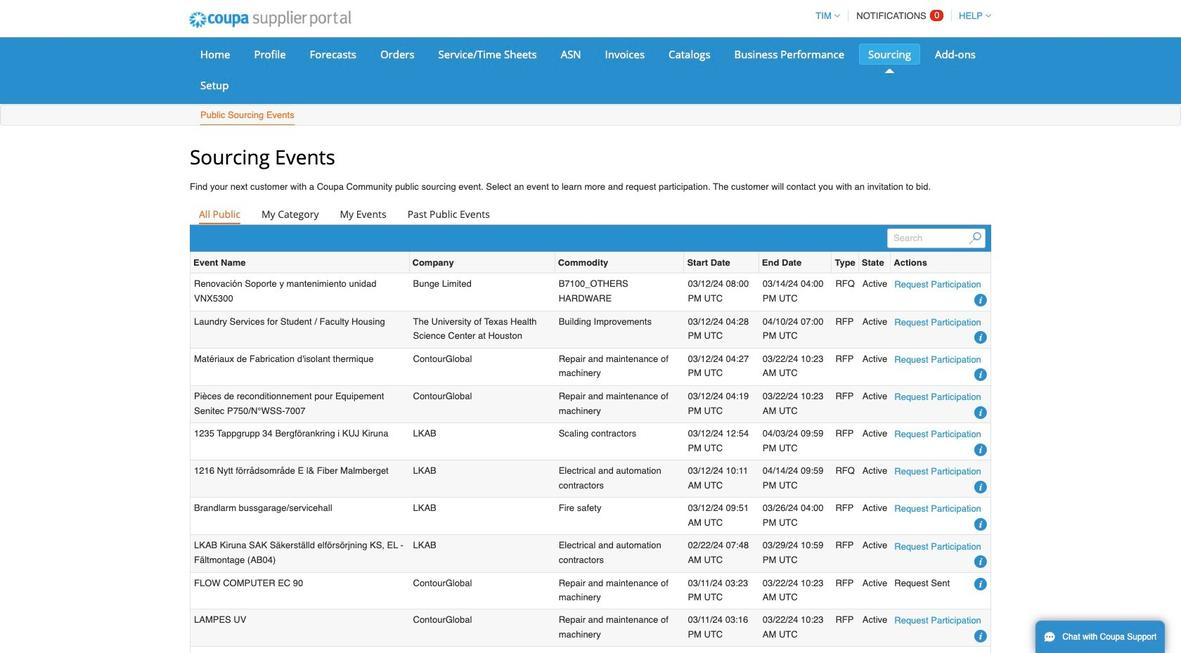Task type: describe. For each thing, give the bounding box(es) containing it.
Search text field
[[888, 229, 986, 248]]



Task type: vqa. For each thing, say whether or not it's contained in the screenshot.
Spend
no



Task type: locate. For each thing, give the bounding box(es) containing it.
navigation
[[810, 2, 992, 30]]

tab list
[[190, 205, 992, 225]]

search image
[[969, 232, 981, 245]]

coupa supplier portal image
[[179, 2, 361, 37]]



